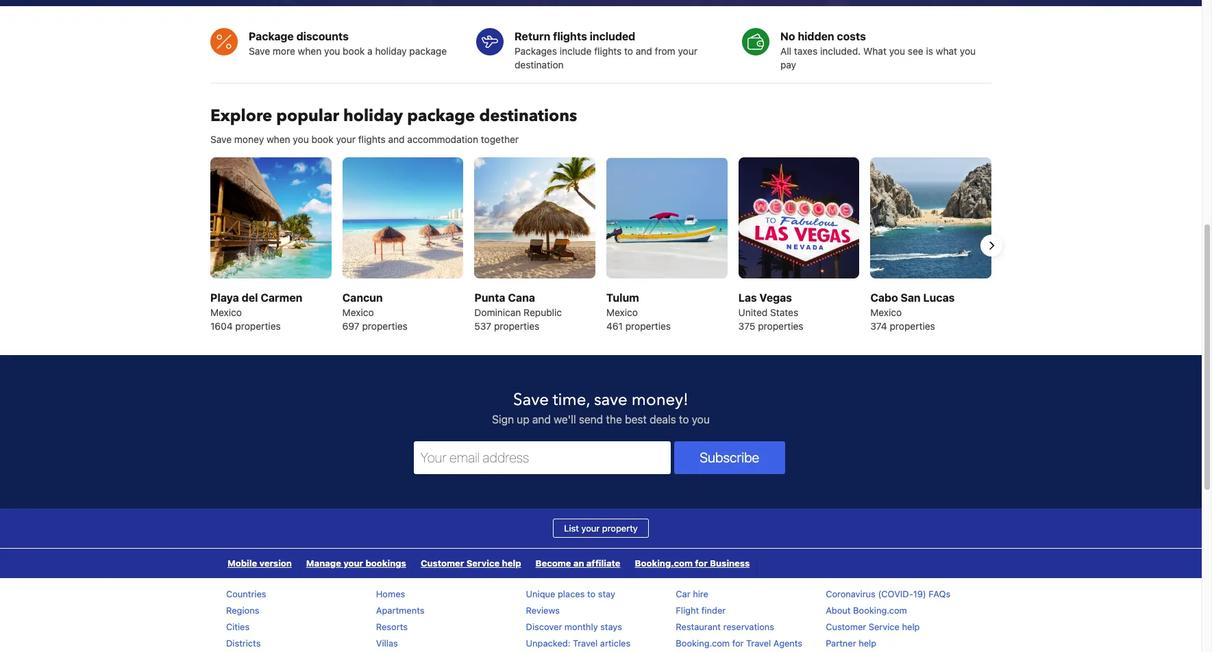 Task type: describe. For each thing, give the bounding box(es) containing it.
property
[[602, 523, 638, 534]]

homes link
[[376, 589, 405, 600]]

what
[[936, 45, 957, 57]]

and inside save time, save money! sign up and we'll send the best deals to you
[[532, 414, 551, 426]]

become an affiliate link
[[529, 550, 627, 579]]

2 vertical spatial help
[[859, 639, 876, 650]]

properties for punta
[[494, 321, 539, 332]]

explore popular holiday package destinations region
[[199, 158, 1002, 334]]

taxes
[[794, 45, 818, 57]]

no hidden costs all taxes included. what you see is what you pay
[[780, 30, 976, 71]]

san
[[901, 292, 921, 304]]

properties for playa
[[235, 321, 281, 332]]

service inside coronavirus (covid-19) faqs about booking.com customer service help partner help
[[869, 622, 900, 633]]

customer inside coronavirus (covid-19) faqs about booking.com customer service help partner help
[[826, 622, 866, 633]]

your inside return flights included packages include flights to and from your destination
[[678, 45, 697, 57]]

states
[[770, 307, 798, 319]]

what
[[863, 45, 887, 57]]

properties for cabo
[[890, 321, 935, 332]]

money
[[234, 134, 264, 146]]

mobile version link
[[221, 550, 299, 579]]

countries link
[[226, 589, 266, 600]]

save time, save money! footer
[[0, 356, 1202, 653]]

partner help link
[[826, 639, 876, 650]]

del
[[242, 292, 258, 304]]

hidden
[[798, 30, 834, 43]]

restaurant
[[676, 622, 721, 633]]

bookings
[[366, 558, 406, 569]]

list
[[564, 523, 579, 534]]

included.
[[820, 45, 861, 57]]

partner
[[826, 639, 856, 650]]

send
[[579, 414, 603, 426]]

up
[[517, 414, 529, 426]]

to inside unique places to stay reviews discover monthly stays unpacked: travel articles
[[587, 589, 596, 600]]

booking.com for business
[[635, 558, 750, 569]]

united
[[738, 307, 768, 319]]

car hire link
[[676, 589, 708, 600]]

districts
[[226, 639, 261, 650]]

las vegas united states 375 properties
[[738, 292, 803, 332]]

when inside explore popular holiday package destinations save money when you book your flights and accommodation together
[[267, 134, 290, 146]]

about booking.com link
[[826, 606, 907, 617]]

dominican
[[474, 307, 521, 319]]

coronavirus (covid-19) faqs link
[[826, 589, 950, 600]]

package inside explore popular holiday package destinations save money when you book your flights and accommodation together
[[407, 105, 475, 128]]

properties inside tulum mexico 461 properties
[[625, 321, 671, 332]]

1 horizontal spatial flights
[[553, 30, 587, 43]]

mobile
[[227, 558, 257, 569]]

you right 'what'
[[960, 45, 976, 57]]

playa del carmen mexico 1604 properties
[[210, 292, 302, 332]]

0 vertical spatial booking.com
[[635, 558, 693, 569]]

book inside explore popular holiday package destinations save money when you book your flights and accommodation together
[[311, 134, 333, 146]]

return flights included packages include flights to and from your destination
[[515, 30, 697, 71]]

customer service help link for partner help
[[826, 622, 920, 633]]

agents
[[773, 639, 802, 650]]

mexico inside "playa del carmen mexico 1604 properties"
[[210, 307, 242, 319]]

about
[[826, 606, 851, 617]]

manage
[[306, 558, 341, 569]]

properties for las
[[758, 321, 803, 332]]

tulum
[[606, 292, 639, 304]]

save inside explore popular holiday package destinations save money when you book your flights and accommodation together
[[210, 134, 232, 146]]

faqs
[[929, 589, 950, 600]]

from
[[655, 45, 675, 57]]

flight
[[676, 606, 699, 617]]

when inside package discounts save more when you book a holiday package
[[298, 45, 322, 57]]

booking.com inside coronavirus (covid-19) faqs about booking.com customer service help partner help
[[853, 606, 907, 617]]

374
[[870, 321, 887, 332]]

0 horizontal spatial service
[[466, 558, 500, 569]]

no
[[780, 30, 795, 43]]

to inside return flights included packages include flights to and from your destination
[[624, 45, 633, 57]]

homes apartments resorts villas
[[376, 589, 424, 650]]

explore popular holiday package destinations save money when you book your flights and accommodation together
[[210, 105, 577, 146]]

coronavirus (covid-19) faqs about booking.com customer service help partner help
[[826, 589, 950, 650]]

unpacked: travel articles link
[[526, 639, 631, 650]]

together
[[481, 134, 519, 146]]

package discounts save more when you book a holiday package
[[249, 30, 447, 57]]

Your email address email field
[[414, 442, 671, 475]]

mobile version
[[227, 558, 292, 569]]

19)
[[913, 589, 926, 600]]

republic
[[524, 307, 562, 319]]

resorts
[[376, 622, 408, 633]]

cities link
[[226, 622, 250, 633]]

unique
[[526, 589, 555, 600]]

your inside manage your bookings 'link'
[[343, 558, 363, 569]]

travel inside unique places to stay reviews discover monthly stays unpacked: travel articles
[[573, 639, 598, 650]]

package
[[249, 30, 294, 43]]

we'll
[[554, 414, 576, 426]]

an
[[573, 558, 584, 569]]

car
[[676, 589, 690, 600]]

cities
[[226, 622, 250, 633]]

375
[[738, 321, 755, 332]]

punta cana dominican republic 537 properties
[[474, 292, 562, 332]]

articles
[[600, 639, 631, 650]]

you inside package discounts save more when you book a holiday package
[[324, 45, 340, 57]]

your inside explore popular holiday package destinations save money when you book your flights and accommodation together
[[336, 134, 356, 146]]

restaurant reservations link
[[676, 622, 774, 633]]

next image
[[983, 238, 1000, 254]]

(covid-
[[878, 589, 913, 600]]

las
[[738, 292, 757, 304]]

unique places to stay reviews discover monthly stays unpacked: travel articles
[[526, 589, 631, 650]]

carmen
[[261, 292, 302, 304]]

accommodation
[[407, 134, 478, 146]]

subscribe
[[700, 450, 759, 466]]

customer service help link for become an affiliate
[[414, 550, 528, 579]]

manage your bookings link
[[299, 550, 413, 579]]

mexico inside cancun mexico 697 properties
[[342, 307, 374, 319]]

finder
[[701, 606, 726, 617]]

travel inside car hire flight finder restaurant reservations booking.com for travel agents
[[746, 639, 771, 650]]

you inside explore popular holiday package destinations save money when you book your flights and accommodation together
[[293, 134, 309, 146]]



Task type: vqa. For each thing, say whether or not it's contained in the screenshot.
Become an affiliate
yes



Task type: locate. For each thing, give the bounding box(es) containing it.
save inside package discounts save more when you book a holiday package
[[249, 45, 270, 57]]

save down package
[[249, 45, 270, 57]]

tulum mexico 461 properties
[[606, 292, 671, 332]]

monthly
[[565, 622, 598, 633]]

properties inside "punta cana dominican republic 537 properties"
[[494, 321, 539, 332]]

1 vertical spatial book
[[311, 134, 333, 146]]

booking.com up car
[[635, 558, 693, 569]]

travel down monthly
[[573, 639, 598, 650]]

countries regions cities districts
[[226, 589, 266, 650]]

mexico inside cabo san lucas mexico 374 properties
[[870, 307, 902, 319]]

461
[[606, 321, 623, 332]]

customer right bookings
[[421, 558, 464, 569]]

is
[[926, 45, 933, 57]]

see
[[908, 45, 923, 57]]

1 vertical spatial service
[[869, 622, 900, 633]]

1 vertical spatial help
[[902, 622, 920, 633]]

holiday inside package discounts save more when you book a holiday package
[[375, 45, 407, 57]]

1 properties from the left
[[235, 321, 281, 332]]

book down popular
[[311, 134, 333, 146]]

you right deals
[[692, 414, 710, 426]]

mexico down tulum at the top right
[[606, 307, 638, 319]]

help down 19)
[[902, 622, 920, 633]]

0 horizontal spatial to
[[587, 589, 596, 600]]

book inside package discounts save more when you book a holiday package
[[343, 45, 365, 57]]

resorts link
[[376, 622, 408, 633]]

properties
[[235, 321, 281, 332], [362, 321, 408, 332], [494, 321, 539, 332], [625, 321, 671, 332], [758, 321, 803, 332], [890, 321, 935, 332]]

save
[[249, 45, 270, 57], [210, 134, 232, 146], [513, 389, 549, 412]]

1 vertical spatial customer service help link
[[826, 622, 920, 633]]

mexico down cabo
[[870, 307, 902, 319]]

2 properties from the left
[[362, 321, 408, 332]]

0 vertical spatial holiday
[[375, 45, 407, 57]]

4 mexico from the left
[[870, 307, 902, 319]]

punta
[[474, 292, 505, 304]]

2 horizontal spatial save
[[513, 389, 549, 412]]

travel down 'reservations'
[[746, 639, 771, 650]]

you down popular
[[293, 134, 309, 146]]

navigation
[[221, 550, 757, 579]]

0 horizontal spatial book
[[311, 134, 333, 146]]

properties inside "playa del carmen mexico 1604 properties"
[[235, 321, 281, 332]]

you
[[324, 45, 340, 57], [889, 45, 905, 57], [960, 45, 976, 57], [293, 134, 309, 146], [692, 414, 710, 426]]

mexico down cancun
[[342, 307, 374, 319]]

you down discounts
[[324, 45, 340, 57]]

5 properties from the left
[[758, 321, 803, 332]]

money!
[[632, 389, 689, 412]]

affiliate
[[586, 558, 620, 569]]

for down 'reservations'
[[732, 639, 744, 650]]

properties inside las vegas united states 375 properties
[[758, 321, 803, 332]]

flights inside explore popular holiday package destinations save money when you book your flights and accommodation together
[[358, 134, 386, 146]]

0 horizontal spatial save
[[210, 134, 232, 146]]

0 vertical spatial when
[[298, 45, 322, 57]]

4 properties from the left
[[625, 321, 671, 332]]

1 vertical spatial for
[[732, 639, 744, 650]]

popular
[[276, 105, 339, 128]]

costs
[[837, 30, 866, 43]]

cabo
[[870, 292, 898, 304]]

your right from
[[678, 45, 697, 57]]

save up the up
[[513, 389, 549, 412]]

properties down del
[[235, 321, 281, 332]]

discover monthly stays link
[[526, 622, 622, 633]]

0 vertical spatial help
[[502, 558, 521, 569]]

list your property
[[564, 523, 638, 534]]

your down popular
[[336, 134, 356, 146]]

countries
[[226, 589, 266, 600]]

1 vertical spatial flights
[[594, 45, 622, 57]]

unpacked:
[[526, 639, 570, 650]]

1 mexico from the left
[[210, 307, 242, 319]]

your right manage
[[343, 558, 363, 569]]

stay
[[598, 589, 615, 600]]

properties inside cabo san lucas mexico 374 properties
[[890, 321, 935, 332]]

and right the up
[[532, 414, 551, 426]]

3 properties from the left
[[494, 321, 539, 332]]

0 vertical spatial and
[[636, 45, 652, 57]]

booking.com for travel agents link
[[676, 639, 802, 650]]

save time, save money! sign up and we'll send the best deals to you
[[492, 389, 710, 426]]

to down included
[[624, 45, 633, 57]]

holiday inside explore popular holiday package destinations save money when you book your flights and accommodation together
[[343, 105, 403, 128]]

mexico inside tulum mexico 461 properties
[[606, 307, 638, 319]]

to right deals
[[679, 414, 689, 426]]

0 vertical spatial customer
[[421, 558, 464, 569]]

your right list
[[581, 523, 600, 534]]

customer up partner
[[826, 622, 866, 633]]

0 vertical spatial save
[[249, 45, 270, 57]]

lucas
[[923, 292, 955, 304]]

1 horizontal spatial when
[[298, 45, 322, 57]]

you left "see"
[[889, 45, 905, 57]]

properties down dominican at the left
[[494, 321, 539, 332]]

2 horizontal spatial and
[[636, 45, 652, 57]]

pay
[[780, 59, 796, 71]]

2 vertical spatial and
[[532, 414, 551, 426]]

for inside car hire flight finder restaurant reservations booking.com for travel agents
[[732, 639, 744, 650]]

to
[[624, 45, 633, 57], [679, 414, 689, 426], [587, 589, 596, 600]]

navigation containing mobile version
[[221, 550, 757, 579]]

package right a
[[409, 45, 447, 57]]

your
[[678, 45, 697, 57], [336, 134, 356, 146], [581, 523, 600, 534], [343, 558, 363, 569]]

save inside save time, save money! sign up and we'll send the best deals to you
[[513, 389, 549, 412]]

2 mexico from the left
[[342, 307, 374, 319]]

deals
[[650, 414, 676, 426]]

0 horizontal spatial and
[[388, 134, 405, 146]]

packages
[[515, 45, 557, 57]]

become an affiliate
[[536, 558, 620, 569]]

apartments link
[[376, 606, 424, 617]]

time,
[[553, 389, 590, 412]]

subscribe button
[[674, 442, 785, 475]]

mexico up 1604
[[210, 307, 242, 319]]

homes
[[376, 589, 405, 600]]

package inside package discounts save more when you book a holiday package
[[409, 45, 447, 57]]

1 horizontal spatial to
[[624, 45, 633, 57]]

save
[[594, 389, 628, 412]]

reviews
[[526, 606, 560, 617]]

properties inside cancun mexico 697 properties
[[362, 321, 408, 332]]

when right the money
[[267, 134, 290, 146]]

2 vertical spatial flights
[[358, 134, 386, 146]]

0 horizontal spatial customer
[[421, 558, 464, 569]]

0 vertical spatial to
[[624, 45, 633, 57]]

booking.com down coronavirus (covid-19) faqs 'link'
[[853, 606, 907, 617]]

0 horizontal spatial for
[[695, 558, 708, 569]]

regions
[[226, 606, 259, 617]]

unique places to stay link
[[526, 589, 615, 600]]

help
[[502, 558, 521, 569], [902, 622, 920, 633], [859, 639, 876, 650]]

properties right "461"
[[625, 321, 671, 332]]

for left 'business'
[[695, 558, 708, 569]]

1 vertical spatial save
[[210, 134, 232, 146]]

2 horizontal spatial help
[[902, 622, 920, 633]]

car hire flight finder restaurant reservations booking.com for travel agents
[[676, 589, 802, 650]]

1 vertical spatial to
[[679, 414, 689, 426]]

1 horizontal spatial for
[[732, 639, 744, 650]]

2 vertical spatial booking.com
[[676, 639, 730, 650]]

booking.com down restaurant
[[676, 639, 730, 650]]

1 travel from the left
[[573, 639, 598, 650]]

coronavirus
[[826, 589, 876, 600]]

2 vertical spatial to
[[587, 589, 596, 600]]

cabo san lucas mexico 374 properties
[[870, 292, 955, 332]]

properties right 697
[[362, 321, 408, 332]]

flights
[[553, 30, 587, 43], [594, 45, 622, 57], [358, 134, 386, 146]]

help right partner
[[859, 639, 876, 650]]

service
[[466, 558, 500, 569], [869, 622, 900, 633]]

when
[[298, 45, 322, 57], [267, 134, 290, 146]]

0 horizontal spatial customer service help link
[[414, 550, 528, 579]]

0 vertical spatial service
[[466, 558, 500, 569]]

3 mexico from the left
[[606, 307, 638, 319]]

booking.com inside car hire flight finder restaurant reservations booking.com for travel agents
[[676, 639, 730, 650]]

cancun mexico 697 properties
[[342, 292, 408, 332]]

and inside return flights included packages include flights to and from your destination
[[636, 45, 652, 57]]

districts link
[[226, 639, 261, 650]]

explore
[[210, 105, 272, 128]]

when down discounts
[[298, 45, 322, 57]]

the
[[606, 414, 622, 426]]

1 horizontal spatial save
[[249, 45, 270, 57]]

customer service help
[[421, 558, 521, 569]]

list your property link
[[553, 519, 649, 539]]

holiday
[[375, 45, 407, 57], [343, 105, 403, 128]]

1 vertical spatial holiday
[[343, 105, 403, 128]]

0 vertical spatial for
[[695, 558, 708, 569]]

customer
[[421, 558, 464, 569], [826, 622, 866, 633]]

697
[[342, 321, 360, 332]]

holiday down a
[[343, 105, 403, 128]]

properties down states
[[758, 321, 803, 332]]

all
[[780, 45, 791, 57]]

0 horizontal spatial help
[[502, 558, 521, 569]]

navigation inside save time, save money! footer
[[221, 550, 757, 579]]

0 horizontal spatial travel
[[573, 639, 598, 650]]

2 vertical spatial save
[[513, 389, 549, 412]]

cana
[[508, 292, 535, 304]]

1 horizontal spatial and
[[532, 414, 551, 426]]

included
[[590, 30, 635, 43]]

manage your bookings
[[306, 558, 406, 569]]

to inside save time, save money! sign up and we'll send the best deals to you
[[679, 414, 689, 426]]

0 vertical spatial flights
[[553, 30, 587, 43]]

book left a
[[343, 45, 365, 57]]

2 horizontal spatial to
[[679, 414, 689, 426]]

0 horizontal spatial when
[[267, 134, 290, 146]]

include
[[560, 45, 592, 57]]

you inside save time, save money! sign up and we'll send the best deals to you
[[692, 414, 710, 426]]

cancun
[[342, 292, 383, 304]]

0 vertical spatial package
[[409, 45, 447, 57]]

reservations
[[723, 622, 774, 633]]

1 vertical spatial booking.com
[[853, 606, 907, 617]]

1 horizontal spatial customer
[[826, 622, 866, 633]]

travel
[[573, 639, 598, 650], [746, 639, 771, 650]]

1 horizontal spatial book
[[343, 45, 365, 57]]

and inside explore popular holiday package destinations save money when you book your flights and accommodation together
[[388, 134, 405, 146]]

1 vertical spatial when
[[267, 134, 290, 146]]

holiday right a
[[375, 45, 407, 57]]

save left the money
[[210, 134, 232, 146]]

0 horizontal spatial flights
[[358, 134, 386, 146]]

6 properties from the left
[[890, 321, 935, 332]]

apartments
[[376, 606, 424, 617]]

0 vertical spatial customer service help link
[[414, 550, 528, 579]]

more
[[273, 45, 295, 57]]

1 vertical spatial and
[[388, 134, 405, 146]]

2 horizontal spatial flights
[[594, 45, 622, 57]]

1 vertical spatial package
[[407, 105, 475, 128]]

1 horizontal spatial travel
[[746, 639, 771, 650]]

business
[[710, 558, 750, 569]]

1 vertical spatial customer
[[826, 622, 866, 633]]

places
[[558, 589, 585, 600]]

help left the become
[[502, 558, 521, 569]]

to left stay
[[587, 589, 596, 600]]

your inside the list your property link
[[581, 523, 600, 534]]

1 horizontal spatial service
[[869, 622, 900, 633]]

villas
[[376, 639, 398, 650]]

return
[[515, 30, 550, 43]]

1 horizontal spatial customer service help link
[[826, 622, 920, 633]]

1 horizontal spatial help
[[859, 639, 876, 650]]

package up accommodation on the left of the page
[[407, 105, 475, 128]]

2 travel from the left
[[746, 639, 771, 650]]

0 vertical spatial book
[[343, 45, 365, 57]]

properties down san
[[890, 321, 935, 332]]

and left accommodation on the left of the page
[[388, 134, 405, 146]]

stays
[[600, 622, 622, 633]]

and left from
[[636, 45, 652, 57]]



